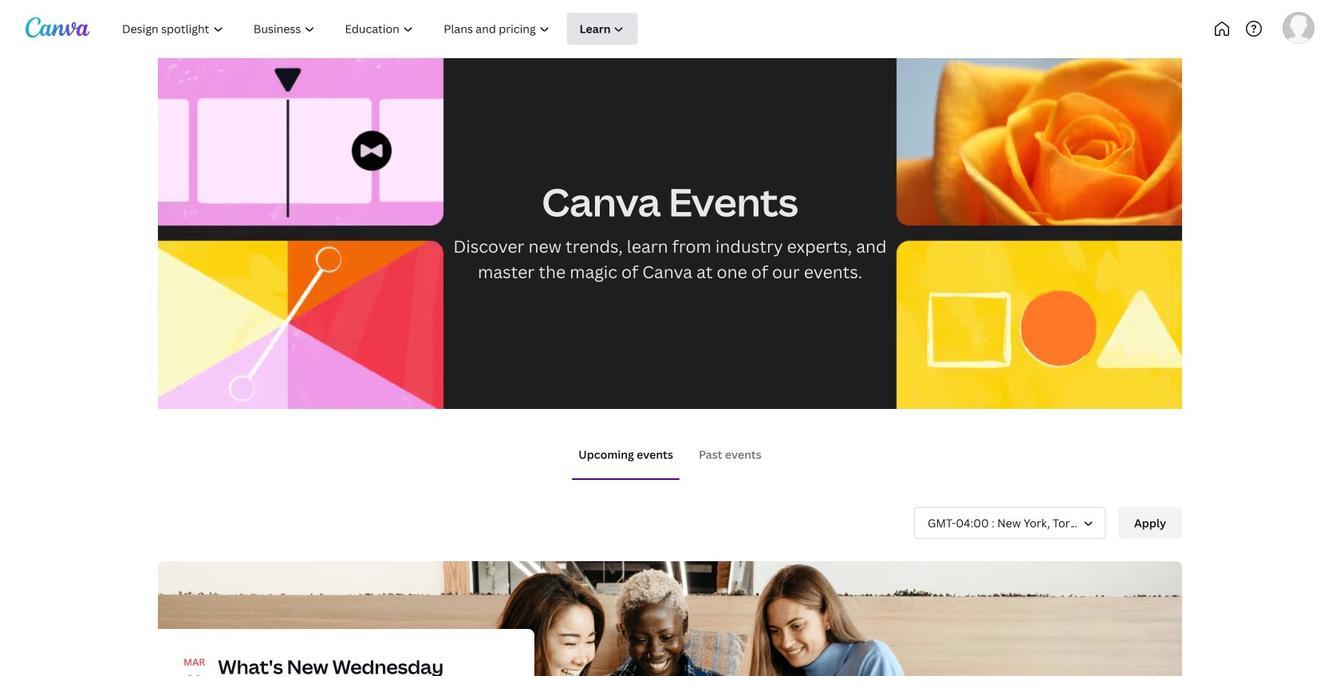 Task type: locate. For each thing, give the bounding box(es) containing it.
top level navigation element
[[109, 13, 692, 45]]



Task type: vqa. For each thing, say whether or not it's contained in the screenshot.
Top level navigation "element"
yes



